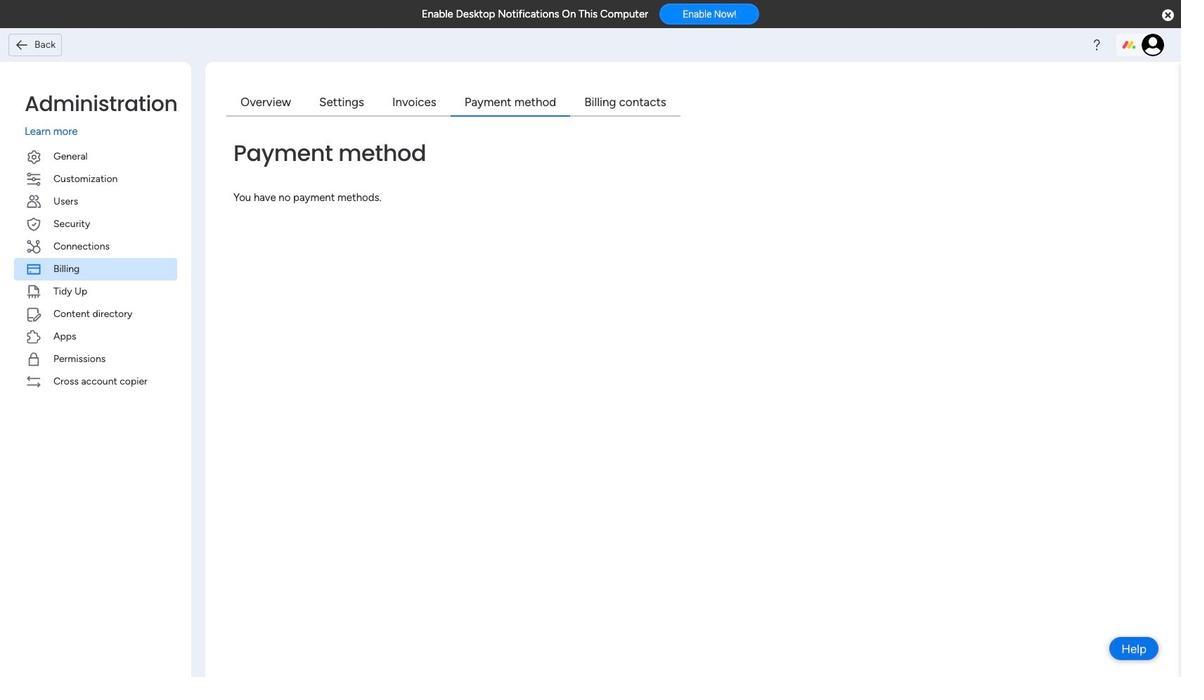 Task type: describe. For each thing, give the bounding box(es) containing it.
kendall parks image
[[1143, 34, 1165, 56]]



Task type: vqa. For each thing, say whether or not it's contained in the screenshot.
Help "icon"
yes



Task type: locate. For each thing, give the bounding box(es) containing it.
back to workspace image
[[15, 38, 29, 52]]

dapulse close image
[[1163, 8, 1175, 23]]

help image
[[1091, 38, 1105, 52]]



